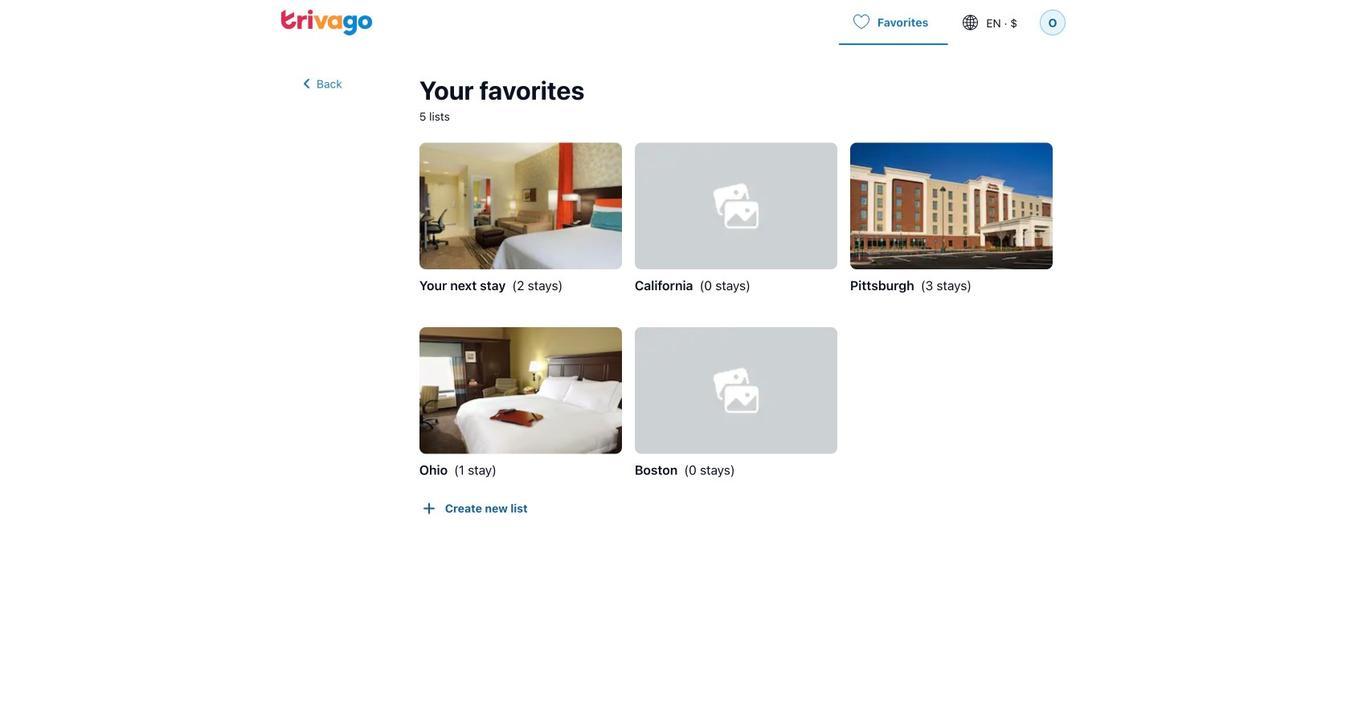Task type: vqa. For each thing, say whether or not it's contained in the screenshot.
Boston image
yes



Task type: locate. For each thing, give the bounding box(es) containing it.
boston image
[[635, 327, 838, 454]]

pittsburgh image
[[851, 143, 1053, 269]]

your next stay image
[[419, 143, 622, 269]]

trivago logo image
[[281, 10, 373, 35]]

ohio image
[[419, 327, 622, 454]]

california image
[[635, 143, 838, 269]]



